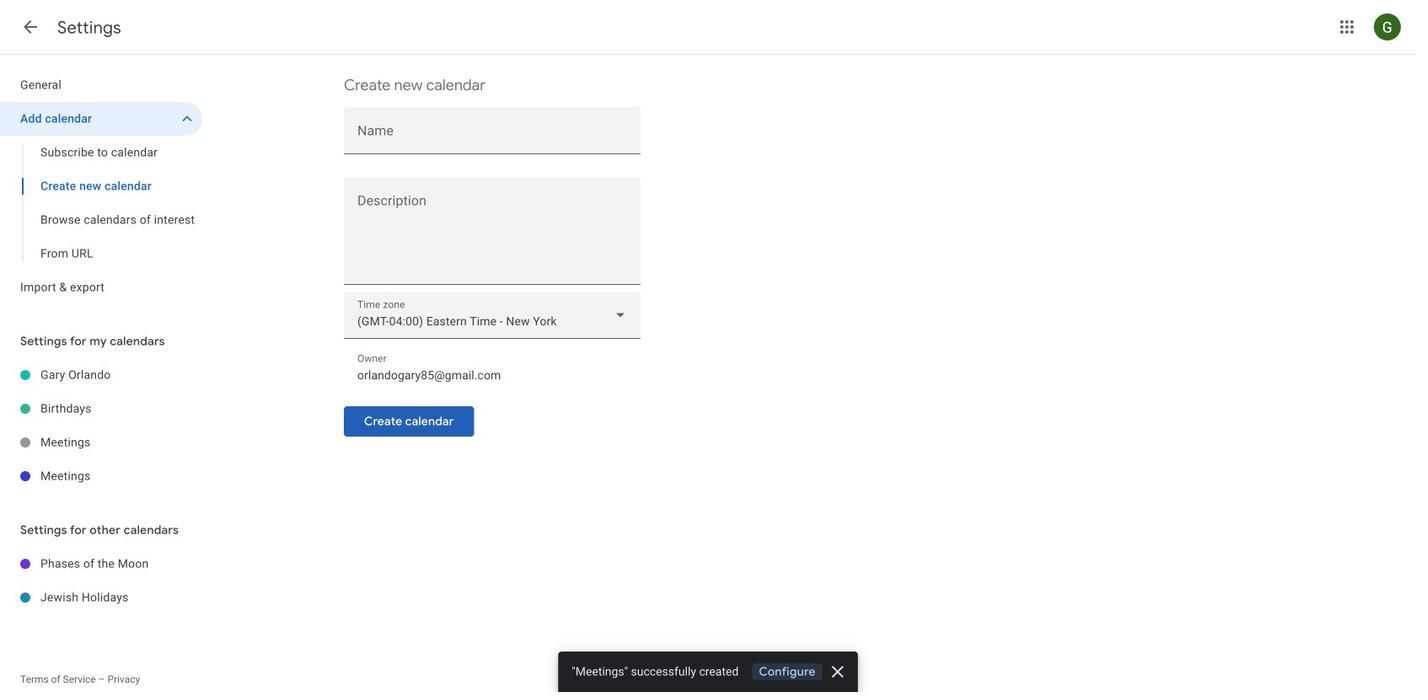 Task type: vqa. For each thing, say whether or not it's contained in the screenshot.
Jewish Holidays tree item
yes



Task type: describe. For each thing, give the bounding box(es) containing it.
2 tree from the top
[[0, 358, 202, 493]]

jewish holidays tree item
[[0, 581, 202, 615]]

3 tree from the top
[[0, 547, 202, 615]]

add calendar tree item
[[0, 102, 202, 136]]

1 tree from the top
[[0, 68, 202, 304]]



Task type: locate. For each thing, give the bounding box(es) containing it.
meetings tree item down birthdays "tree item"
[[0, 460, 202, 493]]

None field
[[344, 292, 641, 339]]

0 vertical spatial tree
[[0, 68, 202, 304]]

2 meetings tree item from the top
[[0, 460, 202, 493]]

2 vertical spatial tree
[[0, 547, 202, 615]]

1 vertical spatial tree
[[0, 358, 202, 493]]

phases of the moon tree item
[[0, 547, 202, 581]]

meetings tree item
[[0, 426, 202, 460], [0, 460, 202, 493]]

meetings tree item down gary orlando tree item
[[0, 426, 202, 460]]

heading
[[57, 17, 121, 38]]

tree
[[0, 68, 202, 304], [0, 358, 202, 493], [0, 547, 202, 615]]

go back image
[[20, 17, 40, 37]]

None text field
[[358, 125, 627, 149]]

group
[[0, 136, 202, 271]]

1 meetings tree item from the top
[[0, 426, 202, 460]]

birthdays tree item
[[0, 392, 202, 426]]

gary orlando tree item
[[0, 358, 202, 392]]

None text field
[[344, 196, 641, 277], [358, 364, 627, 387], [344, 196, 641, 277], [358, 364, 627, 387]]



